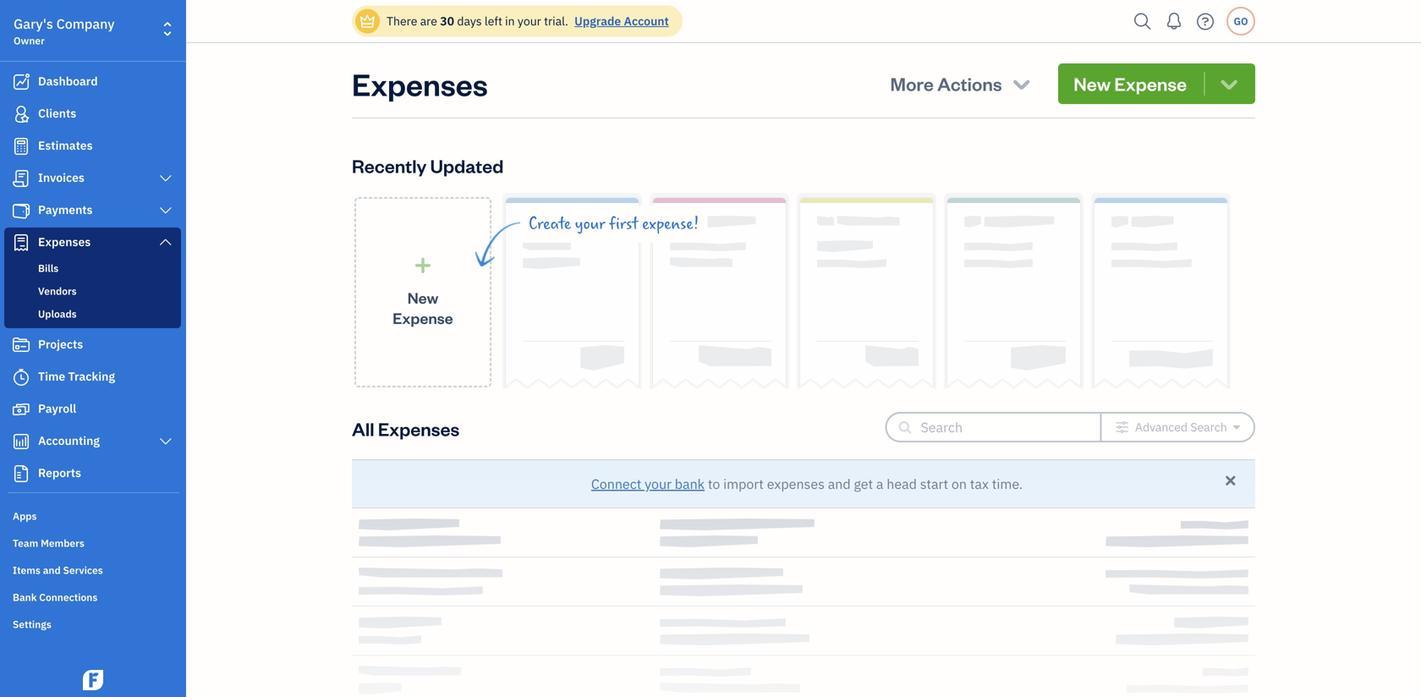 Task type: describe. For each thing, give the bounding box(es) containing it.
all expenses
[[352, 417, 460, 441]]

accounting
[[38, 433, 100, 449]]

expense!
[[642, 215, 700, 234]]

chevron large down image for expenses
[[158, 235, 174, 249]]

owner
[[14, 34, 45, 47]]

connect your bank button
[[592, 474, 705, 494]]

0 vertical spatial and
[[828, 475, 851, 493]]

are
[[420, 13, 438, 29]]

clients
[[38, 105, 76, 121]]

new expense inside button
[[1074, 72, 1188, 96]]

apps
[[13, 510, 37, 523]]

tracking
[[68, 369, 115, 384]]

project image
[[11, 337, 31, 354]]

new expense button
[[1059, 63, 1256, 104]]

bank connections
[[13, 591, 98, 604]]

chevron large down image for payments
[[158, 204, 174, 218]]

new inside button
[[1074, 72, 1111, 96]]

dashboard
[[38, 73, 98, 89]]

2 vertical spatial expenses
[[378, 417, 460, 441]]

connections
[[39, 591, 98, 604]]

payments link
[[4, 196, 181, 226]]

time.
[[993, 475, 1023, 493]]

bank
[[675, 475, 705, 493]]

invoices link
[[4, 163, 181, 194]]

expenses inside main 'element'
[[38, 234, 91, 250]]

team
[[13, 537, 38, 550]]

Search text field
[[921, 414, 1074, 441]]

connect
[[592, 475, 642, 493]]

import
[[724, 475, 764, 493]]

time tracking link
[[4, 362, 181, 393]]

timer image
[[11, 369, 31, 386]]

new expense button
[[1059, 63, 1256, 104]]

trial.
[[544, 13, 569, 29]]

team members link
[[4, 530, 181, 555]]

0 horizontal spatial expense
[[393, 308, 453, 328]]

items and services
[[13, 564, 103, 577]]

crown image
[[359, 12, 377, 30]]

plus image
[[413, 257, 433, 274]]

reports link
[[4, 459, 181, 489]]

projects link
[[4, 330, 181, 361]]

more actions button
[[876, 63, 1049, 104]]

more actions
[[891, 72, 1003, 96]]

there are 30 days left in your trial. upgrade account
[[387, 13, 669, 29]]

connect your bank to import expenses and get a head start on tax time.
[[592, 475, 1023, 493]]

apps link
[[4, 503, 181, 528]]

new expense link
[[355, 197, 492, 388]]

0 horizontal spatial new expense
[[393, 288, 453, 328]]

bank connections link
[[4, 584, 181, 609]]

items
[[13, 564, 41, 577]]

gary's company owner
[[14, 15, 115, 47]]

recently updated
[[352, 154, 504, 178]]

accounting link
[[4, 427, 181, 457]]

tax
[[971, 475, 989, 493]]

all
[[352, 417, 375, 441]]

freshbooks image
[[80, 670, 107, 691]]

uploads
[[38, 307, 77, 321]]

dashboard link
[[4, 67, 181, 97]]

new inside new expense
[[408, 288, 439, 307]]

create your first expense!
[[529, 215, 700, 234]]

0 vertical spatial your
[[518, 13, 542, 29]]

more
[[891, 72, 934, 96]]

left
[[485, 13, 503, 29]]

notifications image
[[1161, 4, 1188, 38]]

expenses
[[767, 475, 825, 493]]

dashboard image
[[11, 74, 31, 91]]

payment image
[[11, 202, 31, 219]]

close image
[[1224, 473, 1239, 489]]

estimates link
[[4, 131, 181, 162]]

bills link
[[8, 258, 178, 278]]

actions
[[938, 72, 1003, 96]]

on
[[952, 475, 967, 493]]



Task type: locate. For each thing, give the bounding box(es) containing it.
chart image
[[11, 433, 31, 450]]

1 vertical spatial chevron large down image
[[158, 235, 174, 249]]

0 vertical spatial chevron large down image
[[158, 204, 174, 218]]

time tracking
[[38, 369, 115, 384]]

expense down plus image
[[393, 308, 453, 328]]

0 vertical spatial expenses
[[352, 63, 488, 104]]

expense inside button
[[1115, 72, 1188, 96]]

1 vertical spatial chevron large down image
[[158, 435, 174, 449]]

chevron large down image inside accounting link
[[158, 435, 174, 449]]

updated
[[431, 154, 504, 178]]

1 horizontal spatial chevrondown image
[[1218, 72, 1242, 96]]

1 vertical spatial new expense
[[393, 288, 453, 328]]

new expense
[[1074, 72, 1188, 96], [393, 288, 453, 328]]

chevron large down image
[[158, 204, 174, 218], [158, 235, 174, 249]]

bills
[[38, 262, 59, 275]]

1 horizontal spatial and
[[828, 475, 851, 493]]

1 vertical spatial new
[[408, 288, 439, 307]]

go to help image
[[1193, 9, 1220, 34]]

0 horizontal spatial new
[[408, 288, 439, 307]]

search image
[[1130, 9, 1157, 34]]

team members
[[13, 537, 84, 550]]

to
[[708, 475, 721, 493]]

vendors
[[38, 284, 77, 298]]

in
[[505, 13, 515, 29]]

services
[[63, 564, 103, 577]]

1 chevron large down image from the top
[[158, 204, 174, 218]]

1 chevrondown image from the left
[[1011, 72, 1034, 96]]

projects
[[38, 336, 83, 352]]

there
[[387, 13, 418, 29]]

chevron large down image up expenses link
[[158, 204, 174, 218]]

1 chevron large down image from the top
[[158, 172, 174, 185]]

2 horizontal spatial your
[[645, 475, 672, 493]]

days
[[457, 13, 482, 29]]

0 horizontal spatial and
[[43, 564, 61, 577]]

account
[[624, 13, 669, 29]]

1 vertical spatial expense
[[393, 308, 453, 328]]

your
[[518, 13, 542, 29], [575, 215, 606, 234], [645, 475, 672, 493]]

your left first
[[575, 215, 606, 234]]

0 vertical spatial new
[[1074, 72, 1111, 96]]

company
[[56, 15, 115, 33]]

expenses right all
[[378, 417, 460, 441]]

get
[[854, 475, 874, 493]]

upgrade
[[575, 13, 621, 29]]

gary's
[[14, 15, 53, 33]]

go
[[1234, 14, 1249, 28]]

1 horizontal spatial expense
[[1115, 72, 1188, 96]]

chevron large down image
[[158, 172, 174, 185], [158, 435, 174, 449]]

payroll
[[38, 401, 76, 416]]

head
[[887, 475, 917, 493]]

recently
[[352, 154, 427, 178]]

chevrondown image for more actions
[[1011, 72, 1034, 96]]

items and services link
[[4, 557, 181, 582]]

1 horizontal spatial your
[[575, 215, 606, 234]]

new
[[1074, 72, 1111, 96], [408, 288, 439, 307]]

1 horizontal spatial new expense
[[1074, 72, 1188, 96]]

chevron large down image up payments link
[[158, 172, 174, 185]]

estimates
[[38, 138, 93, 153]]

first
[[610, 215, 639, 234]]

expense
[[1115, 72, 1188, 96], [393, 308, 453, 328]]

2 chevrondown image from the left
[[1218, 72, 1242, 96]]

vendors link
[[8, 281, 178, 301]]

new expense down search image
[[1074, 72, 1188, 96]]

1 vertical spatial your
[[575, 215, 606, 234]]

payments
[[38, 202, 93, 218]]

1 horizontal spatial new
[[1074, 72, 1111, 96]]

expenses down are
[[352, 63, 488, 104]]

chevron large down image up bills link
[[158, 235, 174, 249]]

time
[[38, 369, 65, 384]]

chevrondown image
[[1011, 72, 1034, 96], [1218, 72, 1242, 96]]

chevron large down image up reports link
[[158, 435, 174, 449]]

start
[[921, 475, 949, 493]]

chevrondown image for new expense
[[1218, 72, 1242, 96]]

chevrondown image down go
[[1218, 72, 1242, 96]]

expenses
[[352, 63, 488, 104], [38, 234, 91, 250], [378, 417, 460, 441]]

chevron large down image for accounting
[[158, 435, 174, 449]]

2 vertical spatial your
[[645, 475, 672, 493]]

1 vertical spatial expenses
[[38, 234, 91, 250]]

upgrade account link
[[571, 13, 669, 29]]

1 vertical spatial and
[[43, 564, 61, 577]]

money image
[[11, 401, 31, 418]]

go button
[[1227, 7, 1256, 36]]

settings link
[[4, 611, 181, 637]]

expense image
[[11, 234, 31, 251]]

expense down search image
[[1115, 72, 1188, 96]]

and
[[828, 475, 851, 493], [43, 564, 61, 577]]

create
[[529, 215, 571, 234]]

2 chevron large down image from the top
[[158, 235, 174, 249]]

estimate image
[[11, 138, 31, 155]]

0 vertical spatial new expense
[[1074, 72, 1188, 96]]

30
[[440, 13, 455, 29]]

payroll link
[[4, 394, 181, 425]]

and right items
[[43, 564, 61, 577]]

chevrondown image inside the more actions dropdown button
[[1011, 72, 1034, 96]]

members
[[41, 537, 84, 550]]

report image
[[11, 466, 31, 482]]

uploads link
[[8, 304, 178, 324]]

your left bank
[[645, 475, 672, 493]]

0 vertical spatial expense
[[1115, 72, 1188, 96]]

chevrondown image right actions
[[1011, 72, 1034, 96]]

and left get at the right bottom of page
[[828, 475, 851, 493]]

0 horizontal spatial your
[[518, 13, 542, 29]]

2 chevron large down image from the top
[[158, 435, 174, 449]]

0 horizontal spatial chevrondown image
[[1011, 72, 1034, 96]]

and inside main 'element'
[[43, 564, 61, 577]]

a
[[877, 475, 884, 493]]

your for create your first expense!
[[575, 215, 606, 234]]

bank
[[13, 591, 37, 604]]

0 vertical spatial chevron large down image
[[158, 172, 174, 185]]

your right in
[[518, 13, 542, 29]]

expenses link
[[4, 228, 181, 258]]

invoice image
[[11, 170, 31, 187]]

invoices
[[38, 170, 85, 185]]

client image
[[11, 106, 31, 123]]

your for connect your bank to import expenses and get a head start on tax time.
[[645, 475, 672, 493]]

expenses up bills
[[38, 234, 91, 250]]

clients link
[[4, 99, 181, 130]]

chevrondown image inside new expense button
[[1218, 72, 1242, 96]]

settings
[[13, 618, 51, 631]]

main element
[[0, 0, 229, 697]]

new expense down plus image
[[393, 288, 453, 328]]

reports
[[38, 465, 81, 481]]

chevron large down image for invoices
[[158, 172, 174, 185]]



Task type: vqa. For each thing, say whether or not it's contained in the screenshot.
the topmost 'Time'
no



